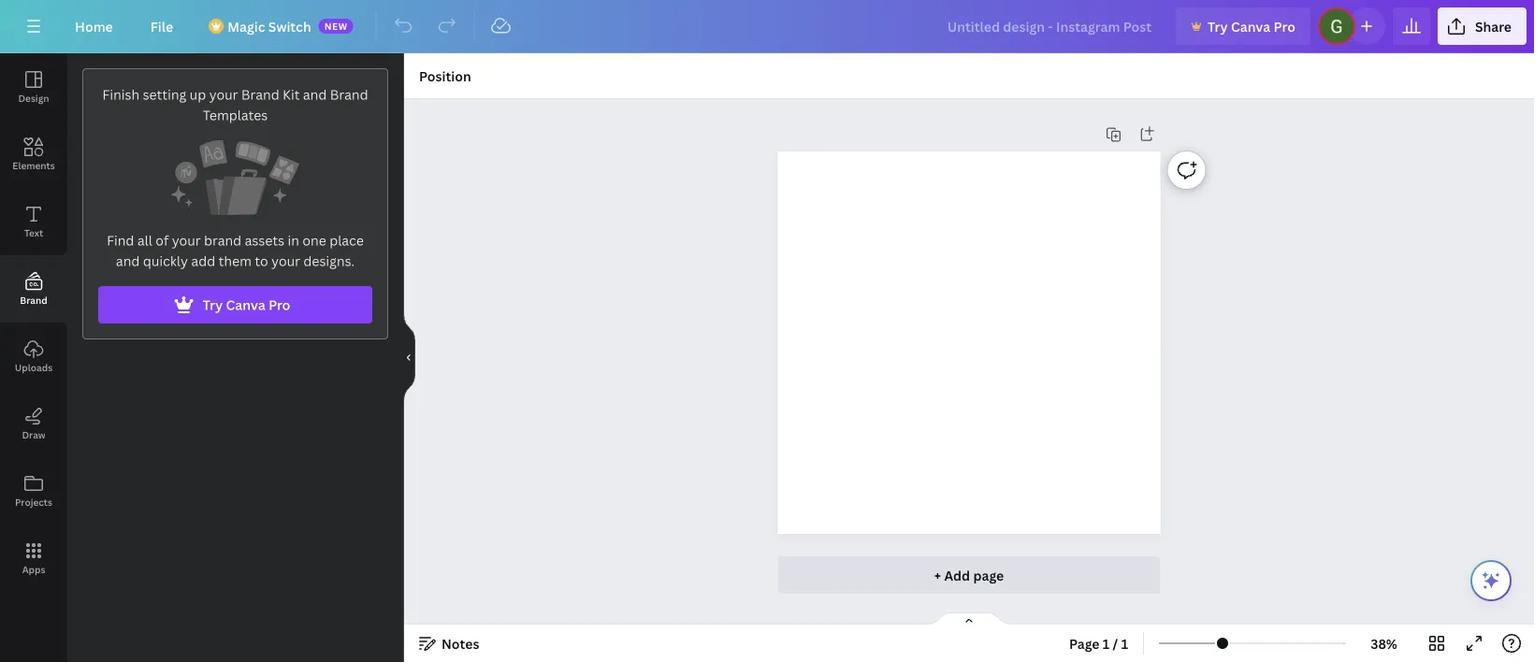 Task type: describe. For each thing, give the bounding box(es) containing it.
your for brand
[[172, 232, 201, 249]]

brand
[[204, 232, 242, 249]]

hide image
[[403, 313, 416, 403]]

try canva pro for try canva pro button to the bottom
[[203, 296, 291, 314]]

of
[[156, 232, 169, 249]]

home
[[75, 17, 113, 35]]

design
[[18, 92, 49, 104]]

elements button
[[0, 121, 67, 188]]

brand inside button
[[20, 294, 47, 306]]

file button
[[135, 7, 188, 45]]

them
[[219, 252, 252, 270]]

1 horizontal spatial brand
[[241, 86, 280, 103]]

find all of your brand assets in one place and quickly add them to your designs.
[[107, 232, 364, 270]]

to
[[255, 252, 268, 270]]

canva for try canva pro button within main 'menu bar'
[[1232, 17, 1271, 35]]

position button
[[412, 61, 479, 91]]

/
[[1113, 635, 1119, 653]]

your for brand
[[209, 86, 238, 103]]

notes
[[442, 635, 480, 653]]

place
[[330, 232, 364, 249]]

Design title text field
[[933, 7, 1169, 45]]

quickly
[[143, 252, 188, 270]]

side panel tab list
[[0, 53, 67, 592]]

templates
[[203, 106, 268, 124]]

magic switch
[[228, 17, 311, 35]]

setting
[[143, 86, 186, 103]]

pro for try canva pro button to the bottom
[[269, 296, 291, 314]]

home link
[[60, 7, 128, 45]]

text button
[[0, 188, 67, 255]]

apps
[[22, 563, 45, 576]]

page 1 / 1
[[1070, 635, 1129, 653]]

share
[[1476, 17, 1512, 35]]

try for try canva pro button within main 'menu bar'
[[1208, 17, 1228, 35]]

1 1 from the left
[[1103, 635, 1110, 653]]

page
[[974, 567, 1004, 584]]

try canva pro for try canva pro button within main 'menu bar'
[[1208, 17, 1296, 35]]

and inside finish setting up your brand kit and brand templates
[[303, 86, 327, 103]]

2 horizontal spatial your
[[272, 252, 300, 270]]

apps button
[[0, 525, 67, 592]]

canva for try canva pro button to the bottom
[[226, 296, 266, 314]]

brand button
[[0, 255, 67, 323]]

pro for try canva pro button within main 'menu bar'
[[1274, 17, 1296, 35]]

text
[[24, 226, 43, 239]]

page
[[1070, 635, 1100, 653]]

all
[[137, 232, 152, 249]]

1 vertical spatial try canva pro button
[[98, 286, 372, 324]]

find
[[107, 232, 134, 249]]



Task type: vqa. For each thing, say whether or not it's contained in the screenshot.
Try Canva Pro button
yes



Task type: locate. For each thing, give the bounding box(es) containing it.
one
[[303, 232, 326, 249]]

designs.
[[304, 252, 355, 270]]

show pages image
[[925, 612, 1014, 627]]

38%
[[1371, 635, 1398, 653]]

try inside main 'menu bar'
[[1208, 17, 1228, 35]]

canva assistant image
[[1481, 570, 1503, 592]]

1
[[1103, 635, 1110, 653], [1122, 635, 1129, 653]]

0 vertical spatial try canva pro button
[[1176, 7, 1311, 45]]

projects
[[15, 496, 52, 509]]

design button
[[0, 53, 67, 121]]

1 horizontal spatial and
[[303, 86, 327, 103]]

uploads
[[15, 361, 53, 374]]

0 horizontal spatial try canva pro button
[[98, 286, 372, 324]]

0 vertical spatial canva
[[1232, 17, 1271, 35]]

2 1 from the left
[[1122, 635, 1129, 653]]

1 horizontal spatial try
[[1208, 17, 1228, 35]]

brand right kit
[[330, 86, 368, 103]]

new
[[324, 20, 348, 32]]

1 horizontal spatial pro
[[1274, 17, 1296, 35]]

0 horizontal spatial brand
[[20, 294, 47, 306]]

and down find
[[116, 252, 140, 270]]

kit
[[283, 86, 300, 103]]

1 horizontal spatial try canva pro
[[1208, 17, 1296, 35]]

0 horizontal spatial your
[[172, 232, 201, 249]]

try
[[1208, 17, 1228, 35], [203, 296, 223, 314]]

0 horizontal spatial 1
[[1103, 635, 1110, 653]]

your inside finish setting up your brand kit and brand templates
[[209, 86, 238, 103]]

your
[[209, 86, 238, 103], [172, 232, 201, 249], [272, 252, 300, 270]]

1 vertical spatial pro
[[269, 296, 291, 314]]

0 horizontal spatial pro
[[269, 296, 291, 314]]

your down in
[[272, 252, 300, 270]]

and
[[303, 86, 327, 103], [116, 252, 140, 270]]

1 vertical spatial and
[[116, 252, 140, 270]]

0 horizontal spatial canva
[[226, 296, 266, 314]]

0 vertical spatial your
[[209, 86, 238, 103]]

draw
[[22, 429, 45, 441]]

0 vertical spatial try canva pro
[[1208, 17, 1296, 35]]

1 horizontal spatial your
[[209, 86, 238, 103]]

add
[[945, 567, 971, 584]]

finish setting up your brand kit and brand templates
[[102, 86, 368, 124]]

pro
[[1274, 17, 1296, 35], [269, 296, 291, 314]]

brand
[[241, 86, 280, 103], [330, 86, 368, 103], [20, 294, 47, 306]]

brand left kit
[[241, 86, 280, 103]]

finish
[[102, 86, 140, 103]]

1 right /
[[1122, 635, 1129, 653]]

elements
[[12, 159, 55, 172]]

canva inside main 'menu bar'
[[1232, 17, 1271, 35]]

pro inside main 'menu bar'
[[1274, 17, 1296, 35]]

0 horizontal spatial and
[[116, 252, 140, 270]]

+ add page
[[935, 567, 1004, 584]]

and inside find all of your brand assets in one place and quickly add them to your designs.
[[116, 252, 140, 270]]

brand up uploads button
[[20, 294, 47, 306]]

magic
[[228, 17, 265, 35]]

1 left /
[[1103, 635, 1110, 653]]

add
[[191, 252, 215, 270]]

+ add page button
[[778, 557, 1161, 594]]

draw button
[[0, 390, 67, 458]]

uploads button
[[0, 323, 67, 390]]

1 vertical spatial try
[[203, 296, 223, 314]]

2 vertical spatial your
[[272, 252, 300, 270]]

switch
[[268, 17, 311, 35]]

2 horizontal spatial brand
[[330, 86, 368, 103]]

+
[[935, 567, 942, 584]]

file
[[150, 17, 173, 35]]

share button
[[1438, 7, 1527, 45]]

1 vertical spatial try canva pro
[[203, 296, 291, 314]]

position
[[419, 67, 471, 85]]

0 vertical spatial and
[[303, 86, 327, 103]]

0 horizontal spatial try canva pro
[[203, 296, 291, 314]]

try for try canva pro button to the bottom
[[203, 296, 223, 314]]

1 horizontal spatial 1
[[1122, 635, 1129, 653]]

main menu bar
[[0, 0, 1535, 53]]

projects button
[[0, 458, 67, 525]]

try canva pro button
[[1176, 7, 1311, 45], [98, 286, 372, 324]]

your right the of
[[172, 232, 201, 249]]

38% button
[[1354, 629, 1415, 659]]

notes button
[[412, 629, 487, 659]]

1 horizontal spatial try canva pro button
[[1176, 7, 1311, 45]]

0 vertical spatial pro
[[1274, 17, 1296, 35]]

1 vertical spatial canva
[[226, 296, 266, 314]]

assets
[[245, 232, 285, 249]]

1 horizontal spatial canva
[[1232, 17, 1271, 35]]

try canva pro
[[1208, 17, 1296, 35], [203, 296, 291, 314]]

in
[[288, 232, 299, 249]]

your up templates
[[209, 86, 238, 103]]

up
[[190, 86, 206, 103]]

try canva pro button inside main 'menu bar'
[[1176, 7, 1311, 45]]

0 vertical spatial try
[[1208, 17, 1228, 35]]

try canva pro inside main 'menu bar'
[[1208, 17, 1296, 35]]

canva
[[1232, 17, 1271, 35], [226, 296, 266, 314]]

1 vertical spatial your
[[172, 232, 201, 249]]

0 horizontal spatial try
[[203, 296, 223, 314]]

and right kit
[[303, 86, 327, 103]]



